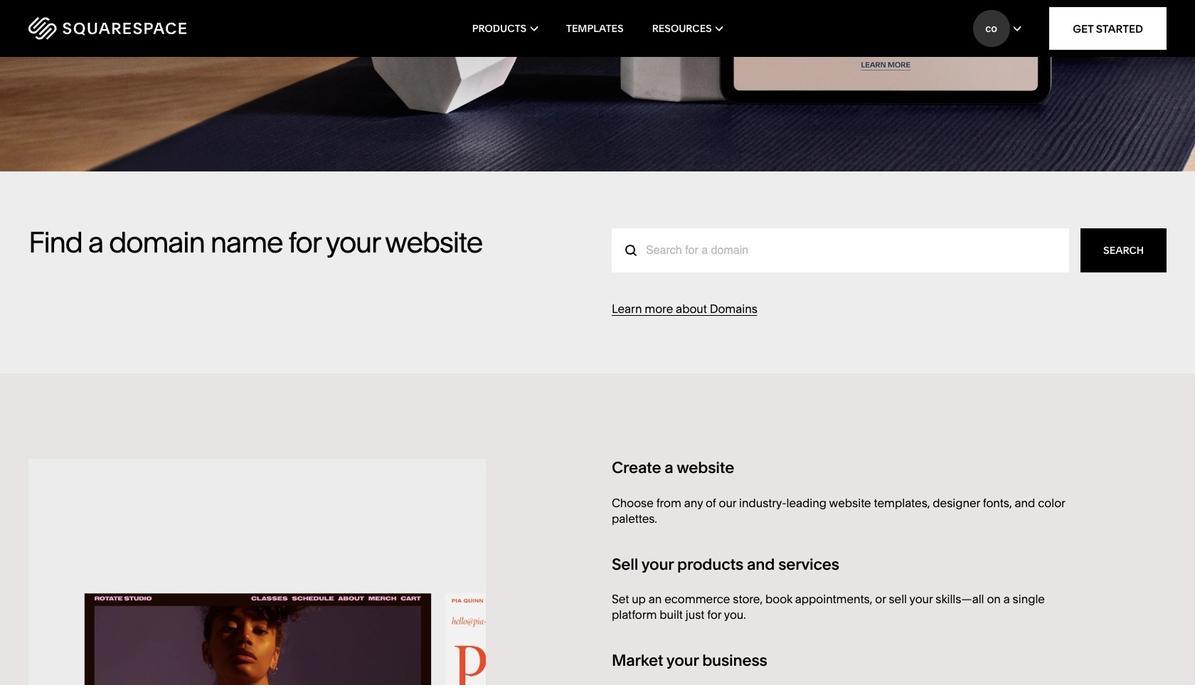 Task type: describe. For each thing, give the bounding box(es) containing it.
Search for a domain text field
[[612, 228, 1069, 272]]



Task type: vqa. For each thing, say whether or not it's contained in the screenshot.
"Search For A Domain" text field
yes



